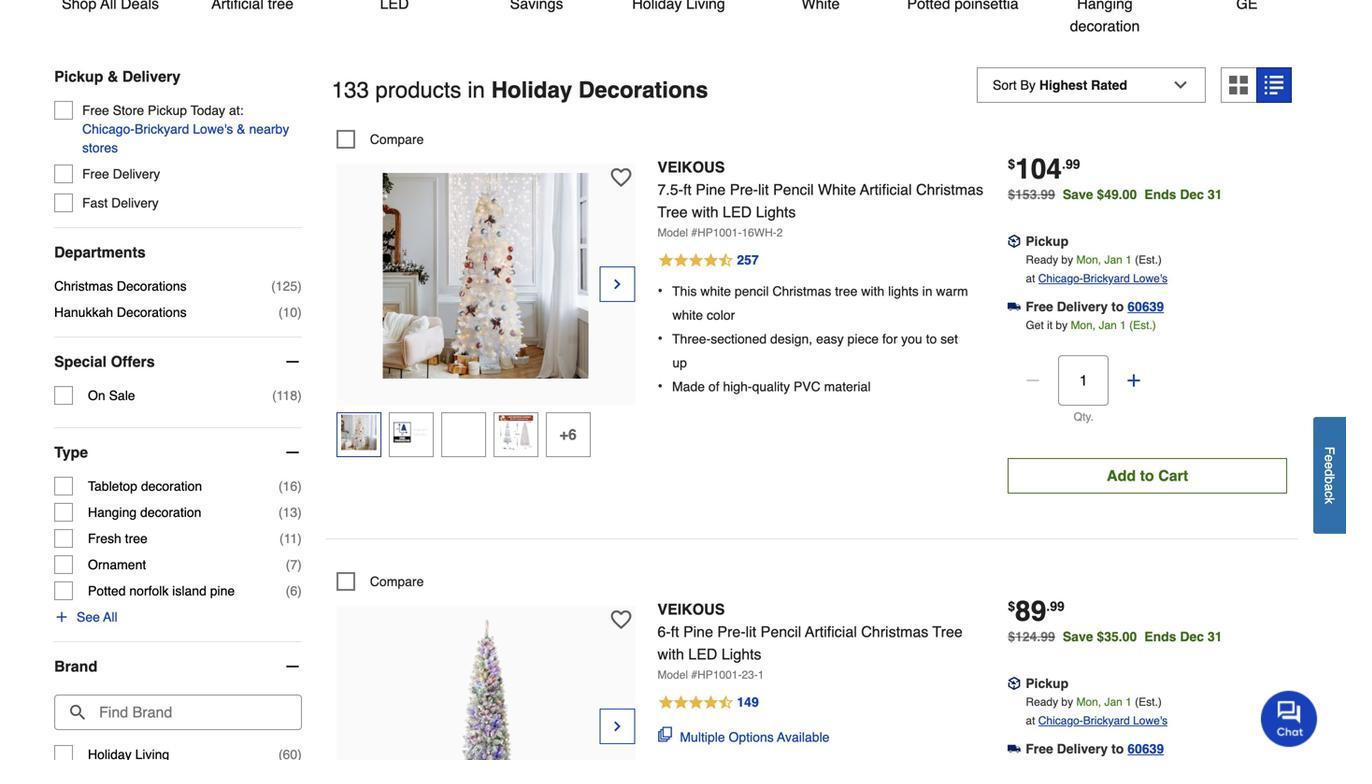 Task type: vqa. For each thing, say whether or not it's contained in the screenshot.
Rugs
no



Task type: describe. For each thing, give the bounding box(es) containing it.
• this white pencil christmas tree with lights in warm white color • three-sectioned design, easy piece for you to set up • made of high-quality pvc material
[[658, 282, 968, 395]]

60639 button for 2nd truck filled image from the top
[[1128, 740, 1164, 758]]

( for 16
[[279, 479, 283, 494]]

4.5 stars image for 89
[[658, 692, 760, 714]]

piece
[[848, 331, 879, 346]]

1 60639 from the top
[[1128, 299, 1164, 314]]

christmas inside • this white pencil christmas tree with lights in warm white color • three-sectioned design, easy piece for you to set up • made of high-quality pvc material
[[773, 284, 832, 299]]

compare for 89
[[370, 574, 424, 589]]

plus image inside see all button
[[54, 610, 69, 625]]

13
[[283, 505, 297, 520]]

89
[[1016, 595, 1047, 627]]

0 horizontal spatial hanging decoration
[[88, 505, 201, 520]]

mon, for 104
[[1077, 253, 1102, 266]]

multiple options available link
[[658, 727, 830, 747]]

( 13 )
[[279, 505, 302, 520]]

133
[[332, 77, 369, 103]]

1 down $35.00
[[1126, 696, 1132, 709]]

( 16 )
[[279, 479, 302, 494]]

get it by mon, jan 1 (est.)
[[1026, 319, 1157, 332]]

16
[[283, 479, 297, 494]]

tree inside • this white pencil christmas tree with lights in warm white color • three-sectioned design, easy piece for you to set up • made of high-quality pvc material
[[835, 284, 858, 299]]

31 for 89
[[1208, 629, 1223, 644]]

pre- for 89
[[718, 623, 746, 640]]

1 e from the top
[[1323, 455, 1338, 462]]

available
[[777, 730, 830, 745]]

( 10 )
[[279, 305, 302, 320]]

options
[[729, 730, 774, 745]]

pencil
[[735, 284, 769, 299]]

nearby
[[249, 122, 289, 137]]

) for ( 7 )
[[297, 557, 302, 572]]

2 e from the top
[[1323, 462, 1338, 469]]

grid view image
[[1230, 76, 1248, 95]]

brickyard inside the chicago-brickyard lowe's & nearby stores
[[135, 122, 189, 137]]

tabletop decoration
[[88, 479, 202, 494]]

ready for 104
[[1026, 253, 1059, 266]]

31 for 104
[[1208, 187, 1223, 202]]

of
[[709, 379, 720, 394]]

2 • from the top
[[658, 330, 663, 347]]

tree inside the veikous 7.5-ft pine pre-lit pencil white artificial christmas tree with led lights model # hp1001-16wh-2
[[658, 203, 688, 221]]

heart outline image
[[611, 167, 632, 188]]

decoration inside hanging decoration button
[[1070, 17, 1140, 35]]

d
[[1323, 469, 1338, 476]]

f e e d b a c k
[[1323, 447, 1338, 504]]

1 horizontal spatial minus image
[[1024, 371, 1043, 390]]

hanukkah
[[54, 305, 113, 320]]

# inside the veikous 6-ft pine pre-lit pencil artificial christmas tree with led lights model # hp1001-23-1
[[691, 668, 698, 682]]

potted
[[88, 584, 126, 599]]

special offers button
[[54, 338, 302, 386]]

material
[[824, 379, 871, 394]]

0 horizontal spatial tree
[[125, 531, 148, 546]]

1 vertical spatial jan
[[1099, 319, 1117, 332]]

1 vertical spatial mon,
[[1071, 319, 1096, 332]]

artificial inside the veikous 6-ft pine pre-lit pencil artificial christmas tree with led lights model # hp1001-23-1
[[805, 623, 857, 640]]

pre- for 104
[[730, 181, 758, 198]]

chicago-brickyard lowe's button for 89
[[1039, 712, 1168, 730]]

chicago-brickyard lowe's & nearby stores button
[[82, 120, 302, 157]]

with inside • this white pencil christmas tree with lights in warm white color • three-sectioned design, easy piece for you to set up • made of high-quality pvc material
[[862, 284, 885, 299]]

104
[[1016, 153, 1062, 185]]

mon, for 89
[[1077, 696, 1102, 709]]

warm
[[936, 284, 968, 299]]

lit for 89
[[746, 623, 757, 640]]

10
[[283, 305, 297, 320]]

veikous for 104
[[658, 158, 725, 176]]

christmas inside the veikous 7.5-ft pine pre-lit pencil white artificial christmas tree with led lights model # hp1001-16wh-2
[[916, 181, 984, 198]]

actual price $104.99 element
[[1008, 153, 1081, 185]]

store
[[113, 103, 144, 118]]

type button
[[54, 428, 302, 477]]

f e e d b a c k button
[[1314, 417, 1347, 534]]

made
[[672, 379, 705, 394]]

offers
[[111, 353, 155, 370]]

quality
[[752, 379, 790, 394]]

ends for 104
[[1145, 187, 1177, 202]]

veikous for 89
[[658, 601, 725, 618]]

brand button
[[54, 642, 302, 691]]

minus image for brand
[[283, 657, 302, 676]]

2 truck filled image from the top
[[1008, 743, 1021, 756]]

(est.) for 89
[[1135, 696, 1162, 709]]

free delivery to 60639 for 2nd truck filled image from the top
[[1026, 741, 1164, 756]]

type
[[54, 444, 88, 461]]

Stepper number input field with increment and decrement buttons number field
[[1059, 355, 1109, 406]]

2 gallery item 0 image from the top
[[383, 615, 589, 760]]

1 inside the veikous 6-ft pine pre-lit pencil artificial christmas tree with led lights model # hp1001-23-1
[[758, 668, 764, 682]]

) for ( 6 )
[[297, 584, 302, 599]]

118
[[277, 388, 297, 403]]

0 vertical spatial decorations
[[579, 77, 708, 103]]

( for 118
[[272, 388, 277, 403]]

1 gallery item 0 image from the top
[[383, 173, 589, 379]]

jan for 89
[[1105, 696, 1123, 709]]

three-
[[672, 331, 711, 346]]

b
[[1323, 476, 1338, 484]]

) for ( 13 )
[[297, 505, 302, 520]]

with inside the veikous 6-ft pine pre-lit pencil artificial christmas tree with led lights model # hp1001-23-1
[[658, 646, 684, 663]]

1 vertical spatial (est.)
[[1130, 319, 1157, 332]]

257
[[737, 252, 759, 267]]

heart outline image
[[611, 610, 632, 630]]

f
[[1323, 447, 1338, 455]]

norfolk
[[129, 584, 169, 599]]

was price $153.99 element
[[1008, 182, 1063, 202]]

( 11 )
[[280, 531, 302, 546]]

today
[[191, 103, 225, 118]]

pickup image
[[1008, 677, 1021, 690]]

brickyard for 104
[[1084, 272, 1130, 285]]

a
[[1323, 484, 1338, 491]]

free delivery to 60639 for first truck filled image from the top of the page
[[1026, 299, 1164, 314]]

tree inside the veikous 6-ft pine pre-lit pencil artificial christmas tree with led lights model # hp1001-23-1
[[933, 623, 963, 640]]

4.5 stars image for 104
[[658, 250, 760, 272]]

chicago- inside the chicago-brickyard lowe's & nearby stores
[[82, 122, 135, 137]]

pine
[[210, 584, 235, 599]]

6-
[[658, 623, 671, 640]]

white
[[818, 181, 857, 198]]

$153.99 save $49.00 ends dec 31
[[1008, 187, 1223, 202]]

1 horizontal spatial plus image
[[1125, 371, 1144, 390]]

island
[[172, 584, 207, 599]]

chicago-brickyard lowe's button for 104
[[1039, 269, 1168, 288]]

save for 104
[[1063, 187, 1094, 202]]

to inside button
[[1140, 467, 1155, 484]]

list view image
[[1265, 76, 1284, 95]]

$153.99
[[1008, 187, 1056, 202]]

lowe's for 104
[[1134, 272, 1168, 285]]

ornament
[[88, 557, 146, 572]]

holiday
[[491, 77, 573, 103]]

k
[[1323, 498, 1338, 504]]

by for 89
[[1062, 696, 1074, 709]]

it
[[1047, 319, 1053, 332]]

125
[[276, 279, 297, 294]]

$ 89 .99
[[1008, 595, 1065, 627]]

133 products in holiday decorations
[[332, 77, 708, 103]]

set
[[941, 331, 958, 346]]

chicago-brickyard lowe's & nearby stores
[[82, 122, 289, 155]]

pine for 89
[[684, 623, 713, 640]]

$49.00
[[1097, 187, 1137, 202]]

veikous 6-ft pine pre-lit pencil artificial christmas tree with led lights model # hp1001-23-1
[[658, 601, 963, 682]]

pickup image
[[1008, 235, 1021, 248]]

departments
[[54, 244, 146, 261]]

up
[[673, 355, 687, 370]]

fast delivery
[[82, 195, 159, 210]]

11
[[284, 531, 297, 546]]

design,
[[771, 331, 813, 346]]

( 6 )
[[286, 584, 302, 599]]

.99 for 104
[[1062, 156, 1081, 171]]

pine for 104
[[696, 181, 726, 198]]

ends dec 31 element for 104
[[1145, 187, 1230, 202]]

brickyard for 89
[[1084, 714, 1130, 727]]

( 118 )
[[272, 388, 302, 403]]

0 vertical spatial white
[[701, 284, 731, 299]]

multiple options available
[[680, 730, 830, 745]]

& inside the chicago-brickyard lowe's & nearby stores
[[237, 122, 246, 137]]

) for ( 10 )
[[297, 305, 302, 320]]

potted norfolk island pine
[[88, 584, 235, 599]]

2 thumbnail image from the left
[[394, 415, 429, 450]]

ends for 89
[[1145, 629, 1177, 644]]

$ for 104
[[1008, 156, 1016, 171]]

1 truck filled image from the top
[[1008, 300, 1021, 313]]

+6
[[560, 426, 577, 443]]

compare for 104
[[370, 132, 424, 147]]

0 horizontal spatial &
[[107, 68, 118, 85]]

at:
[[229, 103, 244, 118]]

lit for 104
[[758, 181, 769, 198]]

23-
[[742, 668, 758, 682]]

cart
[[1159, 467, 1189, 484]]

for
[[883, 331, 898, 346]]

lights
[[888, 284, 919, 299]]

$124.99
[[1008, 629, 1056, 644]]

Find Brand text field
[[54, 695, 302, 730]]

save for 89
[[1063, 629, 1094, 644]]

fresh
[[88, 531, 121, 546]]

get
[[1026, 319, 1044, 332]]



Task type: locate. For each thing, give the bounding box(es) containing it.
white down this
[[673, 308, 703, 323]]

0 horizontal spatial with
[[658, 646, 684, 663]]

$35.00
[[1097, 629, 1137, 644]]

led inside the veikous 7.5-ft pine pre-lit pencil white artificial christmas tree with led lights model # hp1001-16wh-2
[[723, 203, 752, 221]]

31
[[1208, 187, 1223, 202], [1208, 629, 1223, 644]]

compare
[[370, 132, 424, 147], [370, 574, 424, 589]]

.99 up was price $124.99 element
[[1047, 599, 1065, 614]]

high-
[[723, 379, 752, 394]]

2 60639 button from the top
[[1128, 740, 1164, 758]]

with down '6-' on the left of the page
[[658, 646, 684, 663]]

with
[[692, 203, 719, 221], [862, 284, 885, 299], [658, 646, 684, 663]]

0 vertical spatial chicago-brickyard lowe's button
[[1039, 269, 1168, 288]]

1 compare from the top
[[370, 132, 424, 147]]

was price $124.99 element
[[1008, 625, 1063, 644]]

0 vertical spatial lit
[[758, 181, 769, 198]]

1 chevron right image from the top
[[610, 275, 625, 293]]

jan right the it
[[1099, 319, 1117, 332]]

chat invite button image
[[1262, 690, 1319, 747]]

2 vertical spatial decoration
[[140, 505, 201, 520]]

0 horizontal spatial minus image
[[283, 353, 302, 371]]

christmas decorations
[[54, 279, 187, 294]]

7
[[290, 557, 297, 572]]

0 vertical spatial decoration
[[1070, 17, 1140, 35]]

0 vertical spatial $
[[1008, 156, 1016, 171]]

compare inside 5014476811 element
[[370, 574, 424, 589]]

$ up $153.99 on the right top of page
[[1008, 156, 1016, 171]]

plus image right stepper number input field with increment and decrement buttons number field
[[1125, 371, 1144, 390]]

minus image inside special offers button
[[283, 353, 302, 371]]

decorations up heart outline image
[[579, 77, 708, 103]]

minus image
[[283, 443, 302, 462], [283, 657, 302, 676]]

pine
[[696, 181, 726, 198], [684, 623, 713, 640]]

mon, right the it
[[1071, 319, 1096, 332]]

0 vertical spatial ft
[[684, 181, 692, 198]]

pine right 7.5-
[[696, 181, 726, 198]]

1 vertical spatial lit
[[746, 623, 757, 640]]

( 7 )
[[286, 557, 302, 572]]

pencil up '149' button
[[761, 623, 802, 640]]

decoration for ( 13 )
[[140, 505, 201, 520]]

60639
[[1128, 299, 1164, 314], [1128, 741, 1164, 756]]

led up the 16wh-
[[723, 203, 752, 221]]

2 $ from the top
[[1008, 599, 1016, 614]]

0 vertical spatial minus image
[[283, 443, 302, 462]]

2 4.5 stars image from the top
[[658, 692, 760, 714]]

2 vertical spatial (est.)
[[1135, 696, 1162, 709]]

ft for 89
[[671, 623, 679, 640]]

1 vertical spatial chicago-
[[1039, 272, 1084, 285]]

1 vertical spatial decorations
[[117, 279, 187, 294]]

1 vertical spatial $
[[1008, 599, 1016, 614]]

with inside the veikous 7.5-ft pine pre-lit pencil white artificial christmas tree with led lights model # hp1001-16wh-2
[[692, 203, 719, 221]]

5 ) from the top
[[297, 505, 302, 520]]

2 60639 from the top
[[1128, 741, 1164, 756]]

decorations for ( 125 )
[[117, 279, 187, 294]]

lowe's inside the chicago-brickyard lowe's & nearby stores
[[193, 122, 233, 137]]

1 vertical spatial lights
[[722, 646, 762, 663]]

# up this
[[691, 226, 698, 239]]

chevron right image
[[610, 275, 625, 293], [610, 717, 625, 736]]

2 free delivery to 60639 from the top
[[1026, 741, 1164, 756]]

( for 7
[[286, 557, 290, 572]]

lowe's for 89
[[1134, 714, 1168, 727]]

0 vertical spatial hp1001-
[[698, 226, 742, 239]]

dec right $35.00
[[1180, 629, 1204, 644]]

0 vertical spatial veikous
[[658, 158, 725, 176]]

tree down 7.5-
[[658, 203, 688, 221]]

0 horizontal spatial led
[[689, 646, 718, 663]]

brickyard down $124.99 save $35.00 ends dec 31
[[1084, 714, 1130, 727]]

1 vertical spatial led
[[689, 646, 718, 663]]

16wh-
[[742, 226, 777, 239]]

ends dec 31 element for 89
[[1145, 629, 1230, 644]]

veikous inside the veikous 6-ft pine pre-lit pencil artificial christmas tree with led lights model # hp1001-23-1
[[658, 601, 725, 618]]

$ up $124.99
[[1008, 599, 1016, 614]]

dec for 104
[[1180, 187, 1204, 202]]

products
[[375, 77, 462, 103]]

plus image
[[1125, 371, 1144, 390], [54, 610, 69, 625]]

pencil for 104
[[773, 181, 814, 198]]

0 horizontal spatial lit
[[746, 623, 757, 640]]

truck filled image
[[1008, 300, 1021, 313], [1008, 743, 1021, 756]]

.99 for 89
[[1047, 599, 1065, 614]]

1 vertical spatial dec
[[1180, 629, 1204, 644]]

by down was price $124.99 element
[[1062, 696, 1074, 709]]

pencil left white
[[773, 181, 814, 198]]

1 horizontal spatial hanging decoration
[[1070, 0, 1140, 35]]

mon, up get it by mon, jan 1 (est.)
[[1077, 253, 1102, 266]]

save left $35.00
[[1063, 629, 1094, 644]]

1 horizontal spatial ft
[[684, 181, 692, 198]]

white up color
[[701, 284, 731, 299]]

)
[[297, 279, 302, 294], [297, 305, 302, 320], [297, 388, 302, 403], [297, 479, 302, 494], [297, 505, 302, 520], [297, 531, 302, 546], [297, 557, 302, 572], [297, 584, 302, 599]]

hp1001-
[[698, 226, 742, 239], [698, 668, 742, 682]]

ft inside the veikous 7.5-ft pine pre-lit pencil white artificial christmas tree with led lights model # hp1001-16wh-2
[[684, 181, 692, 198]]

lit inside the veikous 6-ft pine pre-lit pencil artificial christmas tree with led lights model # hp1001-23-1
[[746, 623, 757, 640]]

2 ends from the top
[[1145, 629, 1177, 644]]

stores
[[82, 140, 118, 155]]

with up this
[[692, 203, 719, 221]]

0 vertical spatial with
[[692, 203, 719, 221]]

1 up the 149
[[758, 668, 764, 682]]

1 ready by mon, jan 1 (est.) at chicago-brickyard lowe's from the top
[[1026, 253, 1168, 285]]

( for 11
[[280, 531, 284, 546]]

actual price $89.99 element
[[1008, 595, 1065, 627]]

ends dec 31 element
[[1145, 187, 1230, 202], [1145, 629, 1230, 644]]

2 31 from the top
[[1208, 629, 1223, 644]]

pre- inside the veikous 7.5-ft pine pre-lit pencil white artificial christmas tree with led lights model # hp1001-16wh-2
[[730, 181, 758, 198]]

decorations for ( 10 )
[[117, 305, 187, 320]]

ends right $49.00
[[1145, 187, 1177, 202]]

1 vertical spatial tree
[[125, 531, 148, 546]]

1 4.5 stars image from the top
[[658, 250, 760, 272]]

) up ( 13 )
[[297, 479, 302, 494]]

brickyard
[[135, 122, 189, 137], [1084, 272, 1130, 285], [1084, 714, 1130, 727]]

dec for 89
[[1180, 629, 1204, 644]]

0 vertical spatial .99
[[1062, 156, 1081, 171]]

chevron right image for 2nd gallery item 0 image
[[610, 717, 625, 736]]

mon, down $124.99 save $35.00 ends dec 31
[[1077, 696, 1102, 709]]

4.5 stars image containing 257
[[658, 250, 760, 272]]

0 vertical spatial compare
[[370, 132, 424, 147]]

1 vertical spatial minus image
[[283, 657, 302, 676]]

1 vertical spatial compare
[[370, 574, 424, 589]]

free delivery
[[82, 167, 160, 181]]

in
[[468, 77, 485, 103], [923, 284, 933, 299]]

4.5 stars image
[[658, 250, 760, 272], [658, 692, 760, 714]]

with left the "lights"
[[862, 284, 885, 299]]

chevron right image for first gallery item 0 image
[[610, 275, 625, 293]]

$124.99 save $35.00 ends dec 31
[[1008, 629, 1223, 644]]

1 ends from the top
[[1145, 187, 1177, 202]]

0 vertical spatial (est.)
[[1135, 253, 1162, 266]]

departments element
[[54, 243, 302, 262]]

7 ) from the top
[[297, 557, 302, 572]]

0 vertical spatial tree
[[835, 284, 858, 299]]

model down '6-' on the left of the page
[[658, 668, 688, 682]]

on
[[88, 388, 105, 403]]

0 vertical spatial 31
[[1208, 187, 1223, 202]]

ft right heart outline image
[[684, 181, 692, 198]]

pencil for 89
[[761, 623, 802, 640]]

pine inside the veikous 7.5-ft pine pre-lit pencil white artificial christmas tree with led lights model # hp1001-16wh-2
[[696, 181, 726, 198]]

1 vertical spatial 4.5 stars image
[[658, 692, 760, 714]]

plus image left see
[[54, 610, 69, 625]]

1 vertical spatial ready
[[1026, 696, 1059, 709]]

0 horizontal spatial plus image
[[54, 610, 69, 625]]

0 vertical spatial pine
[[696, 181, 726, 198]]

1 vertical spatial veikous
[[658, 601, 725, 618]]

veikous 7.5-ft pine pre-lit pencil white artificial christmas tree with led lights model # hp1001-16wh-2
[[658, 158, 984, 239]]

ft for 104
[[684, 181, 692, 198]]

chicago- for 104
[[1039, 272, 1084, 285]]

#
[[691, 226, 698, 239], [691, 668, 698, 682]]

2 ) from the top
[[297, 305, 302, 320]]

(est.) down savings save $35.00 element
[[1135, 696, 1162, 709]]

1 vertical spatial 60639
[[1128, 741, 1164, 756]]

chicago- down $124.99
[[1039, 714, 1084, 727]]

3 • from the top
[[658, 377, 663, 395]]

hanukkah decorations
[[54, 305, 187, 320]]

.99
[[1062, 156, 1081, 171], [1047, 599, 1065, 614]]

(est.) down savings save $49.00 element
[[1135, 253, 1162, 266]]

& down at:
[[237, 122, 246, 137]]

e
[[1323, 455, 1338, 462], [1323, 462, 1338, 469]]

artificial inside the veikous 7.5-ft pine pre-lit pencil white artificial christmas tree with led lights model # hp1001-16wh-2
[[860, 181, 912, 198]]

0 vertical spatial ends dec 31 element
[[1145, 187, 1230, 202]]

lit up the 16wh-
[[758, 181, 769, 198]]

model inside the veikous 6-ft pine pre-lit pencil artificial christmas tree with led lights model # hp1001-23-1
[[658, 668, 688, 682]]

# inside the veikous 7.5-ft pine pre-lit pencil white artificial christmas tree with led lights model # hp1001-16wh-2
[[691, 226, 698, 239]]

1 vertical spatial at
[[1026, 714, 1036, 727]]

pickup & delivery
[[54, 68, 181, 85]]

1 hp1001- from the top
[[698, 226, 742, 239]]

1 vertical spatial white
[[673, 308, 703, 323]]

color
[[707, 308, 735, 323]]

• left three-
[[658, 330, 663, 347]]

chicago-brickyard lowe's button down $124.99 save $35.00 ends dec 31
[[1039, 712, 1168, 730]]

8 ) from the top
[[297, 584, 302, 599]]

brickyard down 'free store pickup today at:'
[[135, 122, 189, 137]]

2 veikous from the top
[[658, 601, 725, 618]]

0 horizontal spatial ft
[[671, 623, 679, 640]]

0 vertical spatial truck filled image
[[1008, 300, 1021, 313]]

0 vertical spatial hanging decoration
[[1070, 0, 1140, 35]]

at for 89
[[1026, 714, 1036, 727]]

$ for 89
[[1008, 599, 1016, 614]]

3 ) from the top
[[297, 388, 302, 403]]

1 minus image from the top
[[283, 443, 302, 462]]

1 vertical spatial by
[[1056, 319, 1068, 332]]

veikous
[[658, 158, 725, 176], [658, 601, 725, 618]]

e up "d"
[[1323, 455, 1338, 462]]

4 ) from the top
[[297, 479, 302, 494]]

tree down 257 button
[[835, 284, 858, 299]]

1 $ from the top
[[1008, 156, 1016, 171]]

lights up 2
[[756, 203, 796, 221]]

see all
[[77, 610, 117, 625]]

truck filled image down pickup icon
[[1008, 300, 1021, 313]]

artificial up '149' button
[[805, 623, 857, 640]]

60639 button for first truck filled image from the top of the page
[[1128, 297, 1164, 316]]

0 horizontal spatial in
[[468, 77, 485, 103]]

2 save from the top
[[1063, 629, 1094, 644]]

chicago-brickyard lowe's button up get it by mon, jan 1 (est.)
[[1039, 269, 1168, 288]]

pre- up the 16wh-
[[730, 181, 758, 198]]

ready by mon, jan 1 (est.) at chicago-brickyard lowe's for 104
[[1026, 253, 1168, 285]]

minus image up 118
[[283, 353, 302, 371]]

ready by mon, jan 1 (est.) at chicago-brickyard lowe's for 89
[[1026, 696, 1168, 727]]

pencil inside the veikous 6-ft pine pre-lit pencil artificial christmas tree with led lights model # hp1001-23-1
[[761, 623, 802, 640]]

chicago- up stores
[[82, 122, 135, 137]]

see
[[77, 610, 100, 625]]

$ inside $ 89 .99
[[1008, 599, 1016, 614]]

2 ready from the top
[[1026, 696, 1059, 709]]

jan down $153.99 save $49.00 ends dec 31
[[1105, 253, 1123, 266]]

1 at from the top
[[1026, 272, 1036, 285]]

.99 inside $ 89 .99
[[1047, 599, 1065, 614]]

1 dec from the top
[[1180, 187, 1204, 202]]

hanging decoration inside button
[[1070, 0, 1140, 35]]

1 ends dec 31 element from the top
[[1145, 187, 1230, 202]]

lowe's down today
[[193, 122, 233, 137]]

by for 104
[[1062, 253, 1074, 266]]

special offers
[[54, 353, 155, 370]]

4.5 stars image up multiple
[[658, 692, 760, 714]]

gallery item 0 image
[[383, 173, 589, 379], [383, 615, 589, 760]]

1 vertical spatial model
[[658, 668, 688, 682]]

0 vertical spatial hanging
[[1077, 0, 1133, 12]]

1 vertical spatial decoration
[[141, 479, 202, 494]]

pre- inside the veikous 6-ft pine pre-lit pencil artificial christmas tree with led lights model # hp1001-23-1
[[718, 623, 746, 640]]

0 vertical spatial lowe's
[[193, 122, 233, 137]]

chicago-brickyard lowe's button
[[1039, 269, 1168, 288], [1039, 712, 1168, 730]]

) down 7 at the left bottom of page
[[297, 584, 302, 599]]

lowe's up get it by mon, jan 1 (est.)
[[1134, 272, 1168, 285]]

0 vertical spatial gallery item 0 image
[[383, 173, 589, 379]]

minus image for type
[[283, 443, 302, 462]]

1 • from the top
[[658, 282, 663, 299]]

0 vertical spatial ready by mon, jan 1 (est.) at chicago-brickyard lowe's
[[1026, 253, 1168, 285]]

e up 'b'
[[1323, 462, 1338, 469]]

1 thumbnail image from the left
[[341, 415, 377, 450]]

ready for 89
[[1026, 696, 1059, 709]]

0 vertical spatial chevron right image
[[610, 275, 625, 293]]

pine right '6-' on the left of the page
[[684, 623, 713, 640]]

5013536817 element
[[336, 130, 424, 149]]

0 vertical spatial 4.5 stars image
[[658, 250, 760, 272]]

pickup right pickup icon
[[1026, 234, 1069, 249]]

) up 6 at the bottom of page
[[297, 557, 302, 572]]

christmas
[[916, 181, 984, 198], [54, 279, 113, 294], [773, 284, 832, 299], [861, 623, 929, 640]]

model down 7.5-
[[658, 226, 688, 239]]

ready by mon, jan 1 (est.) at chicago-brickyard lowe's
[[1026, 253, 1168, 285], [1026, 696, 1168, 727]]

pencil inside the veikous 7.5-ft pine pre-lit pencil white artificial christmas tree with led lights model # hp1001-16wh-2
[[773, 181, 814, 198]]

led inside the veikous 6-ft pine pre-lit pencil artificial christmas tree with led lights model # hp1001-23-1
[[689, 646, 718, 663]]

hanging
[[1077, 0, 1133, 12], [88, 505, 137, 520]]

white
[[701, 284, 731, 299], [673, 308, 703, 323]]

0 vertical spatial model
[[658, 226, 688, 239]]

) up ( 11 )
[[297, 505, 302, 520]]

jan down $124.99 save $35.00 ends dec 31
[[1105, 696, 1123, 709]]

3 thumbnail image from the left
[[498, 415, 534, 450]]

fresh tree
[[88, 531, 148, 546]]

jan for 104
[[1105, 253, 1123, 266]]

1 ) from the top
[[297, 279, 302, 294]]

6
[[290, 584, 297, 599]]

minus image inside type button
[[283, 443, 302, 462]]

.99 inside $ 104 .99
[[1062, 156, 1081, 171]]

149 button
[[658, 692, 986, 714]]

you
[[902, 331, 923, 346]]

pickup up stores
[[54, 68, 103, 85]]

chicago- for 89
[[1039, 714, 1084, 727]]

( 125 )
[[271, 279, 302, 294]]

4.5 stars image containing 149
[[658, 692, 760, 714]]

( for 6
[[286, 584, 290, 599]]

0 vertical spatial jan
[[1105, 253, 1123, 266]]

0 vertical spatial dec
[[1180, 187, 1204, 202]]

minus image
[[283, 353, 302, 371], [1024, 371, 1043, 390]]

0 horizontal spatial hanging
[[88, 505, 137, 520]]

2 compare from the top
[[370, 574, 424, 589]]

( for 125
[[271, 279, 276, 294]]

savings save $49.00 element
[[1063, 187, 1230, 202]]

in inside • this white pencil christmas tree with lights in warm white color • three-sectioned design, easy piece for you to set up • made of high-quality pvc material
[[923, 284, 933, 299]]

1 vertical spatial save
[[1063, 629, 1094, 644]]

2 vertical spatial with
[[658, 646, 684, 663]]

257 button
[[658, 250, 986, 272]]

0 vertical spatial in
[[468, 77, 485, 103]]

0 vertical spatial mon,
[[1077, 253, 1102, 266]]

1 vertical spatial in
[[923, 284, 933, 299]]

) for ( 16 )
[[297, 479, 302, 494]]

(est.) for 104
[[1135, 253, 1162, 266]]

0 vertical spatial lights
[[756, 203, 796, 221]]

veikous up 7.5-
[[658, 158, 725, 176]]

0 horizontal spatial tree
[[658, 203, 688, 221]]

pickup up the chicago-brickyard lowe's & nearby stores
[[148, 103, 187, 118]]

2 at from the top
[[1026, 714, 1036, 727]]

1 vertical spatial 31
[[1208, 629, 1223, 644]]

0 vertical spatial plus image
[[1125, 371, 1144, 390]]

minus image inside brand button
[[283, 657, 302, 676]]

pre- up 23- at the right bottom of the page
[[718, 623, 746, 640]]

1 vertical spatial hp1001-
[[698, 668, 742, 682]]

compare inside 5013536817 element
[[370, 132, 424, 147]]

( for 13
[[279, 505, 283, 520]]

save left $49.00
[[1063, 187, 1094, 202]]

all
[[103, 610, 117, 625]]

• left made
[[658, 377, 663, 395]]

this
[[672, 284, 697, 299]]

$ 104 .99
[[1008, 153, 1081, 185]]

veikous up '6-' on the left of the page
[[658, 601, 725, 618]]

2 ends dec 31 element from the top
[[1145, 629, 1230, 644]]

ends right $35.00
[[1145, 629, 1177, 644]]

save
[[1063, 187, 1094, 202], [1063, 629, 1094, 644]]

ends dec 31 element right $35.00
[[1145, 629, 1230, 644]]

0 vertical spatial pencil
[[773, 181, 814, 198]]

1 vertical spatial free delivery to 60639
[[1026, 741, 1164, 756]]

1 vertical spatial plus image
[[54, 610, 69, 625]]

lit inside the veikous 7.5-ft pine pre-lit pencil white artificial christmas tree with led lights model # hp1001-16wh-2
[[758, 181, 769, 198]]

) down ( 10 )
[[297, 388, 302, 403]]

) up 10
[[297, 279, 302, 294]]

sale
[[109, 388, 135, 403]]

1 31 from the top
[[1208, 187, 1223, 202]]

0 vertical spatial save
[[1063, 187, 1094, 202]]

at down $124.99
[[1026, 714, 1036, 727]]

hp1001- up 257
[[698, 226, 742, 239]]

lowe's
[[193, 122, 233, 137], [1134, 272, 1168, 285], [1134, 714, 1168, 727]]

2 vertical spatial chicago-
[[1039, 714, 1084, 727]]

0 vertical spatial free delivery to 60639
[[1026, 299, 1164, 314]]

1 vertical spatial with
[[862, 284, 885, 299]]

special
[[54, 353, 107, 370]]

jan
[[1105, 253, 1123, 266], [1099, 319, 1117, 332], [1105, 696, 1123, 709]]

christmas inside the veikous 6-ft pine pre-lit pencil artificial christmas tree with led lights model # hp1001-23-1
[[861, 623, 929, 640]]

2 chevron right image from the top
[[610, 717, 625, 736]]

minus image up 16
[[283, 443, 302, 462]]

(est.)
[[1135, 253, 1162, 266], [1130, 319, 1157, 332], [1135, 696, 1162, 709]]

lights inside the veikous 7.5-ft pine pre-lit pencil white artificial christmas tree with led lights model # hp1001-16wh-2
[[756, 203, 796, 221]]

hp1001- up the 149
[[698, 668, 742, 682]]

) down 125 at left
[[297, 305, 302, 320]]

truck filled image down pickup image
[[1008, 743, 1021, 756]]

pvc
[[794, 379, 821, 394]]

0 vertical spatial 60639 button
[[1128, 297, 1164, 316]]

on sale
[[88, 388, 135, 403]]

2 dec from the top
[[1180, 629, 1204, 644]]

minus image down 6 at the bottom of page
[[283, 657, 302, 676]]

thumbnail image
[[341, 415, 377, 450], [394, 415, 429, 450], [498, 415, 534, 450]]

ends dec 31 element right $49.00
[[1145, 187, 1230, 202]]

ft right heart outline icon
[[671, 623, 679, 640]]

1 vertical spatial truck filled image
[[1008, 743, 1021, 756]]

1 vertical spatial pine
[[684, 623, 713, 640]]

2 hp1001- from the top
[[698, 668, 742, 682]]

decorations up hanukkah decorations
[[117, 279, 187, 294]]

hp1001- inside the veikous 6-ft pine pre-lit pencil artificial christmas tree with led lights model # hp1001-23-1
[[698, 668, 742, 682]]

2 vertical spatial •
[[658, 377, 663, 395]]

hanging inside hanging decoration
[[1077, 0, 1133, 12]]

at up get
[[1026, 272, 1036, 285]]

brand
[[54, 658, 97, 675]]

( for 10
[[279, 305, 283, 320]]

led up multiple
[[689, 646, 718, 663]]

chevron right image left this
[[610, 275, 625, 293]]

pickup right pickup image
[[1026, 676, 1069, 691]]

1 horizontal spatial with
[[692, 203, 719, 221]]

60639 button
[[1128, 297, 1164, 316], [1128, 740, 1164, 758]]

5014476811 element
[[336, 572, 424, 591]]

by up get it by mon, jan 1 (est.)
[[1062, 253, 1074, 266]]

savings save $35.00 element
[[1063, 629, 1230, 644]]

2 vertical spatial jan
[[1105, 696, 1123, 709]]

2 minus image from the top
[[283, 657, 302, 676]]

add to cart button
[[1008, 458, 1288, 494]]

1 vertical spatial hanging
[[88, 505, 137, 520]]

lights up 23- at the right bottom of the page
[[722, 646, 762, 663]]

1 horizontal spatial tree
[[835, 284, 858, 299]]

veikous inside the veikous 7.5-ft pine pre-lit pencil white artificial christmas tree with led lights model # hp1001-16wh-2
[[658, 158, 725, 176]]

2 vertical spatial brickyard
[[1084, 714, 1130, 727]]

hp1001- inside the veikous 7.5-ft pine pre-lit pencil white artificial christmas tree with led lights model # hp1001-16wh-2
[[698, 226, 742, 239]]

1 horizontal spatial in
[[923, 284, 933, 299]]

to inside • this white pencil christmas tree with lights in warm white color • three-sectioned design, easy piece for you to set up • made of high-quality pvc material
[[926, 331, 937, 346]]

ft inside the veikous 6-ft pine pre-lit pencil artificial christmas tree with led lights model # hp1001-23-1
[[671, 623, 679, 640]]

tree right the fresh
[[125, 531, 148, 546]]

model inside the veikous 7.5-ft pine pre-lit pencil white artificial christmas tree with led lights model # hp1001-16wh-2
[[658, 226, 688, 239]]

brickyard up get it by mon, jan 1 (est.)
[[1084, 272, 1130, 285]]

) for ( 118 )
[[297, 388, 302, 403]]

lights inside the veikous 6-ft pine pre-lit pencil artificial christmas tree with led lights model # hp1001-23-1
[[722, 646, 762, 663]]

pre-
[[730, 181, 758, 198], [718, 623, 746, 640]]

chicago-
[[82, 122, 135, 137], [1039, 272, 1084, 285], [1039, 714, 1084, 727]]

1 vertical spatial •
[[658, 330, 663, 347]]

1 vertical spatial chevron right image
[[610, 717, 625, 736]]

1 vertical spatial ready by mon, jan 1 (est.) at chicago-brickyard lowe's
[[1026, 696, 1168, 727]]

dec right $49.00
[[1180, 187, 1204, 202]]

1 save from the top
[[1063, 187, 1094, 202]]

& up 'store'
[[107, 68, 118, 85]]

pine inside the veikous 6-ft pine pre-lit pencil artificial christmas tree with led lights model # hp1001-23-1
[[684, 623, 713, 640]]

1 vertical spatial .99
[[1047, 599, 1065, 614]]

2
[[777, 226, 783, 239]]

0 horizontal spatial thumbnail image
[[341, 415, 377, 450]]

6 ) from the top
[[297, 531, 302, 546]]

tabletop
[[88, 479, 137, 494]]

c
[[1323, 491, 1338, 498]]

ready by mon, jan 1 (est.) at chicago-brickyard lowe's down $124.99 save $35.00 ends dec 31
[[1026, 696, 1168, 727]]

1 # from the top
[[691, 226, 698, 239]]

chicago- up the it
[[1039, 272, 1084, 285]]

artificial right white
[[860, 181, 912, 198]]

at for 104
[[1026, 272, 1036, 285]]

1 model from the top
[[658, 226, 688, 239]]

4.5 stars image up this
[[658, 250, 760, 272]]

2 vertical spatial lowe's
[[1134, 714, 1168, 727]]

minus image left stepper number input field with increment and decrement buttons number field
[[1024, 371, 1043, 390]]

2 chicago-brickyard lowe's button from the top
[[1039, 712, 1168, 730]]

) for ( 11 )
[[297, 531, 302, 546]]

$ inside $ 104 .99
[[1008, 156, 1016, 171]]

2 # from the top
[[691, 668, 698, 682]]

1 free delivery to 60639 from the top
[[1026, 299, 1164, 314]]

1 horizontal spatial &
[[237, 122, 246, 137]]

1 horizontal spatial tree
[[933, 623, 963, 640]]

1 horizontal spatial artificial
[[860, 181, 912, 198]]

) up 7 at the left bottom of page
[[297, 531, 302, 546]]

hanging decoration button
[[1049, 0, 1161, 37]]

1 ready from the top
[[1026, 253, 1059, 266]]

decoration for ( 16 )
[[141, 479, 202, 494]]

2 model from the top
[[658, 668, 688, 682]]

1 down $49.00
[[1126, 253, 1132, 266]]

in left holiday
[[468, 77, 485, 103]]

2 ready by mon, jan 1 (est.) at chicago-brickyard lowe's from the top
[[1026, 696, 1168, 727]]

1 chicago-brickyard lowe's button from the top
[[1039, 269, 1168, 288]]

1 veikous from the top
[[658, 158, 725, 176]]

) for ( 125 )
[[297, 279, 302, 294]]

1 right the it
[[1120, 319, 1127, 332]]

1 60639 button from the top
[[1128, 297, 1164, 316]]



